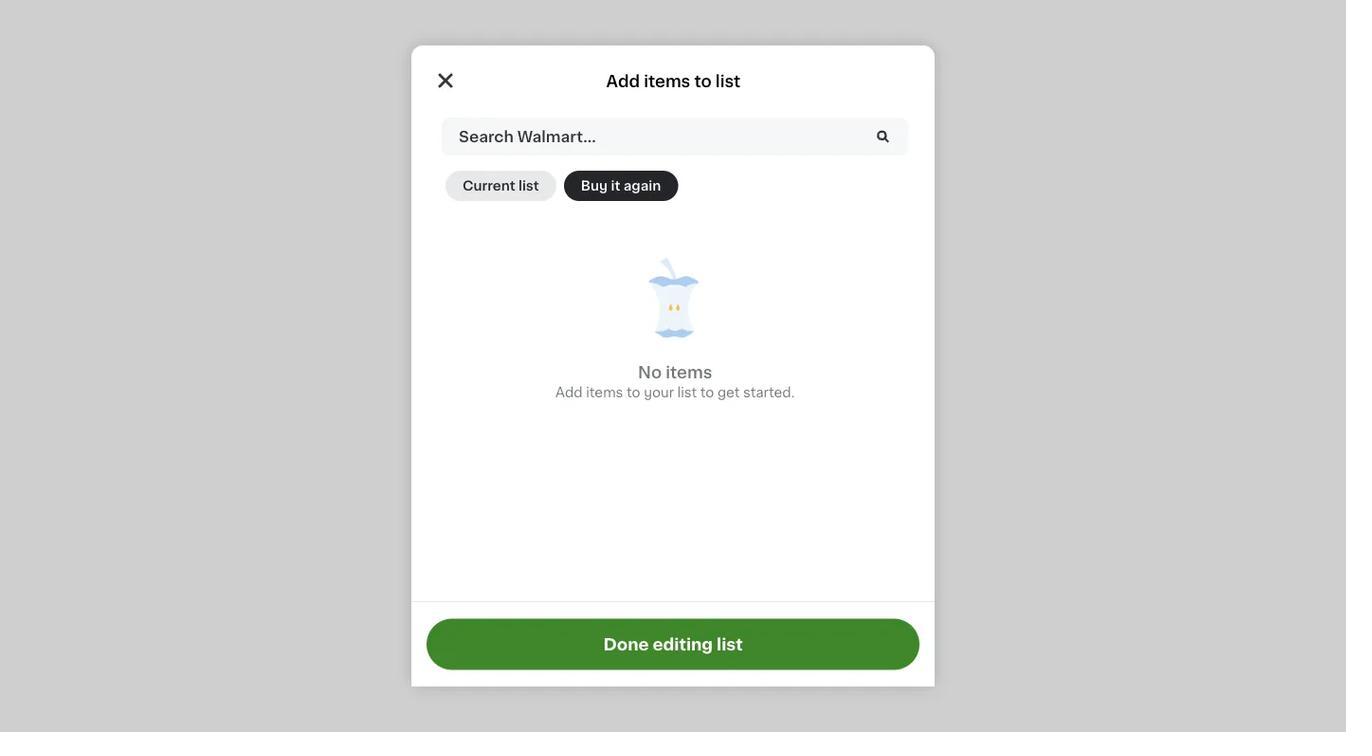 Task type: locate. For each thing, give the bounding box(es) containing it.
items for no
[[666, 365, 713, 381]]

list right current
[[519, 179, 539, 193]]

list inside no items add items to your list to get started.
[[678, 386, 697, 399]]

list right the editing
[[717, 636, 743, 652]]

0 vertical spatial add
[[607, 74, 640, 90]]

list
[[716, 74, 741, 90], [519, 179, 539, 193], [678, 386, 697, 399], [717, 636, 743, 652]]

items left your
[[586, 386, 624, 399]]

0 horizontal spatial add
[[556, 386, 583, 399]]

current list button
[[446, 171, 556, 201]]

add up "search walmart..." button
[[607, 74, 640, 90]]

1 vertical spatial items
[[666, 365, 713, 381]]

2 vertical spatial items
[[586, 386, 624, 399]]

current list
[[463, 179, 539, 193]]

add
[[607, 74, 640, 90], [556, 386, 583, 399]]

walmart...
[[518, 129, 596, 144]]

items
[[644, 74, 691, 90], [666, 365, 713, 381], [586, 386, 624, 399]]

list right your
[[678, 386, 697, 399]]

search walmart... button
[[442, 118, 909, 156]]

items up your
[[666, 365, 713, 381]]

0 vertical spatial items
[[644, 74, 691, 90]]

add left your
[[556, 386, 583, 399]]

no
[[638, 365, 662, 381]]

list inside button
[[519, 179, 539, 193]]

items up "search walmart..." button
[[644, 74, 691, 90]]

to left your
[[627, 386, 641, 399]]

add items to list
[[607, 74, 741, 90]]

to
[[695, 74, 712, 90], [627, 386, 641, 399], [701, 386, 714, 399]]

1 vertical spatial add
[[556, 386, 583, 399]]

no items add items to your list to get started.
[[556, 365, 795, 399]]

to left get
[[701, 386, 714, 399]]



Task type: describe. For each thing, give the bounding box(es) containing it.
list_add_items dialog
[[412, 46, 935, 687]]

1 horizontal spatial add
[[607, 74, 640, 90]]

started.
[[743, 386, 795, 399]]

buy it again button
[[564, 171, 678, 201]]

done
[[604, 636, 649, 652]]

buy it again
[[581, 179, 661, 193]]

again
[[624, 179, 661, 193]]

to up "search walmart..." button
[[695, 74, 712, 90]]

editing
[[653, 636, 713, 652]]

list up "search walmart..." button
[[716, 74, 741, 90]]

search
[[459, 129, 514, 144]]

get
[[718, 386, 740, 399]]

buy
[[581, 179, 608, 193]]

done editing list
[[604, 636, 743, 652]]

done editing list button
[[427, 619, 920, 670]]

current
[[463, 179, 516, 193]]

it
[[611, 179, 621, 193]]

your
[[644, 386, 674, 399]]

items for add
[[644, 74, 691, 90]]

list inside button
[[717, 636, 743, 652]]

add inside no items add items to your list to get started.
[[556, 386, 583, 399]]

search walmart...
[[459, 129, 596, 144]]



Task type: vqa. For each thing, say whether or not it's contained in the screenshot.
CURRENT LIST BUTTON at the left of page
yes



